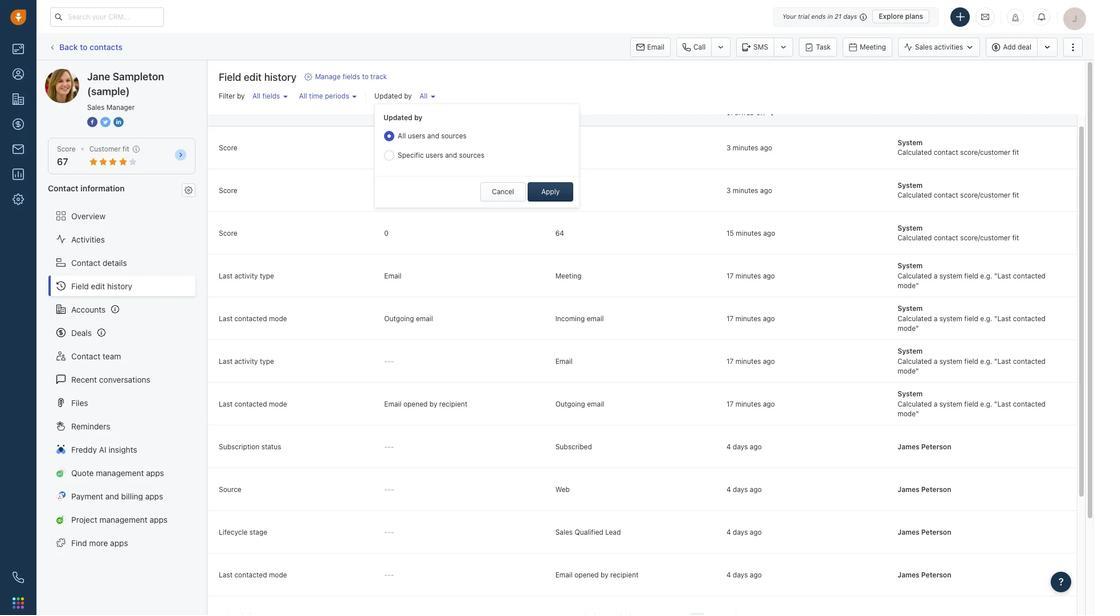 Task type: describe. For each thing, give the bounding box(es) containing it.
score 67
[[57, 145, 76, 167]]

1 vertical spatial outgoing email
[[556, 400, 604, 408]]

calculated for outgoing email
[[898, 400, 932, 408]]

Search your CRM... text field
[[50, 7, 164, 27]]

information
[[80, 184, 125, 193]]

64
[[556, 229, 564, 237]]

files
[[71, 398, 88, 408]]

1 vertical spatial field edit history
[[71, 281, 132, 291]]

cancel
[[492, 187, 514, 196]]

sms button
[[737, 37, 774, 57]]

insights
[[109, 445, 137, 455]]

james peterson for sales qualified lead
[[898, 528, 952, 537]]

and for specific
[[445, 151, 457, 160]]

management for quote
[[96, 468, 144, 478]]

freddy ai insights
[[71, 445, 137, 455]]

calculated for incoming email
[[898, 314, 932, 323]]

project management apps
[[71, 515, 168, 525]]

your
[[783, 13, 796, 20]]

field for incoming email
[[965, 314, 979, 323]]

filter
[[219, 92, 235, 100]]

sampleton for jane sampleton (sample) sales manager
[[113, 71, 164, 83]]

activity for ---
[[235, 357, 258, 366]]

e.g. for incoming email
[[981, 314, 993, 323]]

email for email opened by recipient
[[587, 400, 604, 408]]

peterson for email opened by recipient
[[922, 571, 952, 579]]

quote management apps
[[71, 468, 164, 478]]

ago for email
[[763, 357, 775, 366]]

lifecycle
[[219, 528, 248, 537]]

system for 65
[[898, 181, 923, 190]]

contact team
[[71, 351, 121, 361]]

deal
[[1018, 43, 1032, 51]]

4 days ago for subscribed
[[727, 443, 762, 451]]

4 for sales qualified lead
[[727, 528, 731, 537]]

activities
[[935, 43, 964, 51]]

all fields link
[[250, 89, 291, 103]]

15
[[727, 229, 734, 237]]

find
[[71, 538, 87, 548]]

apps right billing
[[145, 492, 163, 501]]

freshworks switcher image
[[13, 598, 24, 609]]

1 last from the top
[[219, 272, 233, 280]]

add
[[1003, 43, 1016, 51]]

system for meeting
[[898, 262, 923, 270]]

apply
[[542, 187, 560, 196]]

score/customer for 65
[[961, 191, 1011, 200]]

jane sampleton (sample)
[[68, 68, 161, 78]]

0 horizontal spatial recipient
[[439, 400, 468, 408]]

apply button
[[528, 182, 574, 202]]

james peterson for web
[[898, 485, 952, 494]]

mode for email opened by recipient
[[269, 400, 287, 408]]

sampleton for jane sampleton (sample)
[[88, 68, 127, 78]]

updated on
[[727, 109, 765, 116]]

explore
[[879, 12, 904, 21]]

1 vertical spatial email opened by recipient
[[556, 571, 639, 579]]

customer fit
[[89, 145, 129, 153]]

twitter circled image
[[100, 116, 111, 128]]

call button
[[677, 37, 712, 57]]

1 horizontal spatial to
[[362, 72, 369, 81]]

0 vertical spatial 65
[[384, 143, 393, 152]]

meeting inside "button"
[[860, 42, 886, 51]]

"last for outgoing email
[[995, 400, 1012, 408]]

name
[[237, 109, 255, 116]]

1 vertical spatial opened
[[575, 571, 599, 579]]

0 horizontal spatial and
[[105, 492, 119, 501]]

back
[[59, 42, 78, 52]]

changed to
[[556, 109, 595, 116]]

call link
[[677, 37, 712, 57]]

67 button
[[57, 157, 68, 167]]

previous value
[[384, 109, 436, 116]]

"last for email
[[995, 357, 1012, 366]]

last contacted mode for outgoing email
[[219, 314, 287, 323]]

time
[[309, 92, 323, 100]]

source
[[219, 485, 242, 494]]

ends
[[812, 13, 826, 20]]

17 minutes ago for incoming email
[[727, 314, 775, 323]]

ago for email opened by recipient
[[750, 571, 762, 579]]

users for all
[[408, 132, 426, 140]]

15 minutes ago
[[727, 229, 776, 237]]

"last for incoming email
[[995, 314, 1012, 323]]

activity for email
[[235, 272, 258, 280]]

contact for contact information
[[48, 184, 78, 193]]

1 vertical spatial 65
[[556, 186, 564, 195]]

17 for incoming email
[[727, 314, 734, 323]]

fields for all
[[263, 92, 280, 100]]

previous
[[384, 109, 415, 116]]

payment and billing apps
[[71, 492, 163, 501]]

field for email
[[965, 357, 979, 366]]

ago for web
[[750, 485, 762, 494]]

to for changed
[[587, 109, 595, 116]]

contact information
[[48, 184, 125, 193]]

find more apps
[[71, 538, 128, 548]]

system for meeting
[[940, 272, 963, 280]]

0 vertical spatial history
[[264, 71, 297, 83]]

james peterson for email opened by recipient
[[898, 571, 952, 579]]

sales inside jane sampleton (sample) sales manager
[[87, 103, 105, 112]]

0 vertical spatial field
[[219, 71, 241, 83]]

1 system calculated contact score/customer fit from the top
[[898, 139, 1019, 157]]

email button
[[630, 37, 671, 57]]

manage
[[315, 72, 341, 81]]

peterson for subscribed
[[922, 443, 952, 451]]

calculated for email
[[898, 357, 932, 366]]

mode" for email
[[898, 367, 919, 375]]

status
[[261, 443, 281, 451]]

project
[[71, 515, 97, 525]]

jane sampleton (sample) sales manager
[[87, 71, 164, 112]]

a for incoming email
[[934, 314, 938, 323]]

calculated for 65
[[898, 191, 932, 200]]

days for email opened by recipient
[[733, 571, 748, 579]]

1 horizontal spatial field edit history
[[219, 71, 297, 83]]

system calculated a system field e.g. "last contacted mode" for meeting
[[898, 262, 1046, 290]]

field name
[[219, 109, 255, 116]]

system for outgoing email
[[940, 400, 963, 408]]

system calculated a system field e.g. "last contacted mode" for outgoing email
[[898, 390, 1046, 418]]

all link
[[417, 89, 438, 103]]

days for sales qualified lead
[[733, 528, 748, 537]]

4 for email opened by recipient
[[727, 571, 731, 579]]

ago for incoming email
[[763, 314, 775, 323]]

1 vertical spatial history
[[107, 281, 132, 291]]

last for email
[[219, 571, 233, 579]]

cancel button
[[480, 182, 526, 202]]

days for subscribed
[[733, 443, 748, 451]]

value
[[416, 109, 436, 116]]

0 vertical spatial outgoing
[[384, 314, 414, 323]]

0 horizontal spatial opened
[[404, 400, 428, 408]]

contacts
[[90, 42, 123, 52]]

phone image
[[13, 572, 24, 584]]

reminders
[[71, 422, 110, 431]]

2 3 minutes ago from the top
[[727, 186, 772, 195]]

17 minutes ago for outgoing email
[[727, 400, 775, 408]]

specific users and sources
[[398, 151, 485, 160]]

back to contacts link
[[48, 38, 123, 56]]

2 3 from the top
[[727, 186, 731, 195]]

subscription
[[219, 443, 260, 451]]

3 --- from the top
[[384, 485, 394, 494]]

web
[[556, 485, 570, 494]]

1 contact from the top
[[934, 148, 959, 157]]

sales for sales qualified lead
[[556, 528, 573, 537]]

add deal button
[[986, 37, 1037, 57]]

activities
[[71, 235, 105, 244]]

qualified
[[575, 528, 604, 537]]

contact for contact details
[[71, 258, 100, 268]]

track
[[371, 72, 387, 81]]

incoming
[[556, 314, 585, 323]]

on
[[756, 109, 765, 116]]

add deal
[[1003, 43, 1032, 51]]

deals
[[71, 328, 92, 338]]

contact for contact team
[[71, 351, 100, 361]]

explore plans link
[[873, 10, 930, 23]]

1 3 from the top
[[727, 143, 731, 152]]

type for email
[[260, 272, 274, 280]]

more
[[89, 538, 108, 548]]

subscribed
[[556, 443, 592, 451]]

1 horizontal spatial outgoing
[[556, 400, 585, 408]]

system for outgoing email
[[898, 390, 923, 399]]

0 vertical spatial email opened by recipient
[[384, 400, 468, 408]]

a for outgoing email
[[934, 400, 938, 408]]

4 days ago for sales qualified lead
[[727, 528, 762, 537]]

17 minutes ago for meeting
[[727, 272, 775, 280]]

incoming email
[[556, 314, 604, 323]]

jane for jane sampleton (sample) sales manager
[[87, 71, 110, 83]]

trial
[[798, 13, 810, 20]]

task button
[[799, 37, 837, 57]]

customer
[[89, 145, 121, 153]]

sales qualified lead
[[556, 528, 621, 537]]

0
[[384, 229, 389, 237]]



Task type: vqa. For each thing, say whether or not it's contained in the screenshot.
the All associated with All fields
yes



Task type: locate. For each thing, give the bounding box(es) containing it.
3 mode from the top
[[269, 571, 287, 579]]

field up accounts
[[71, 281, 89, 291]]

1 vertical spatial 3 minutes ago
[[727, 186, 772, 195]]

1 horizontal spatial email opened by recipient
[[556, 571, 639, 579]]

lead
[[606, 528, 621, 537]]

1 vertical spatial score/customer
[[961, 191, 1011, 200]]

sampleton down contacts
[[88, 68, 127, 78]]

ago for 64
[[764, 229, 776, 237]]

team
[[103, 351, 121, 361]]

type for ---
[[260, 357, 274, 366]]

system calculated contact score/customer fit for 64
[[898, 224, 1019, 242]]

management down payment and billing apps
[[99, 515, 148, 525]]

last for incoming
[[219, 314, 233, 323]]

ago for 65
[[760, 186, 772, 195]]

4 17 minutes ago from the top
[[727, 400, 775, 408]]

field edit history down contact details
[[71, 281, 132, 291]]

edit down contact details
[[91, 281, 105, 291]]

0 vertical spatial 3
[[727, 143, 731, 152]]

updated by
[[375, 92, 412, 100], [898, 109, 936, 116], [384, 114, 423, 122]]

1 e.g. from the top
[[981, 272, 993, 280]]

in
[[828, 13, 833, 20]]

james peterson
[[898, 443, 952, 451], [898, 485, 952, 494], [898, 528, 952, 537], [898, 571, 952, 579]]

mng settings image
[[185, 186, 193, 194]]

3 last from the top
[[219, 357, 233, 366]]

1 score/customer from the top
[[961, 148, 1011, 157]]

1 last activity type from the top
[[219, 272, 274, 280]]

3 james peterson from the top
[[898, 528, 952, 537]]

manager
[[106, 103, 135, 112]]

mode" for incoming email
[[898, 324, 919, 333]]

"last
[[995, 272, 1012, 280], [995, 314, 1012, 323], [995, 357, 1012, 366], [995, 400, 1012, 408]]

system calculated contact score/customer fit
[[898, 139, 1019, 157], [898, 181, 1019, 200], [898, 224, 1019, 242]]

2 "last from the top
[[995, 314, 1012, 323]]

all up value in the left top of the page
[[420, 92, 428, 100]]

field edit history up "all fields"
[[219, 71, 297, 83]]

a
[[934, 272, 938, 280], [934, 314, 938, 323], [934, 357, 938, 366], [934, 400, 938, 408]]

your trial ends in 21 days
[[783, 13, 857, 20]]

meeting
[[860, 42, 886, 51], [556, 272, 582, 280]]

2 last contacted mode from the top
[[219, 400, 287, 408]]

3 system from the top
[[940, 357, 963, 366]]

e.g. for email
[[981, 357, 993, 366]]

4 for subscribed
[[727, 443, 731, 451]]

1 vertical spatial recipient
[[611, 571, 639, 579]]

2 mode from the top
[[269, 400, 287, 408]]

billing
[[121, 492, 143, 501]]

1 horizontal spatial jane
[[87, 71, 110, 83]]

meeting up incoming
[[556, 272, 582, 280]]

ago for outgoing email
[[763, 400, 775, 408]]

a for email
[[934, 357, 938, 366]]

2 mode" from the top
[[898, 324, 919, 333]]

6 calculated from the top
[[898, 357, 932, 366]]

system calculated contact score/customer fit for 65
[[898, 181, 1019, 200]]

0 horizontal spatial meeting
[[556, 272, 582, 280]]

"last for meeting
[[995, 272, 1012, 280]]

1 --- from the top
[[384, 357, 394, 366]]

2 last from the top
[[219, 314, 233, 323]]

all fields
[[253, 92, 280, 100]]

periods
[[325, 92, 349, 100]]

system for incoming email
[[898, 305, 923, 313]]

all inside button
[[299, 92, 307, 100]]

days
[[844, 13, 857, 20], [733, 443, 748, 451], [733, 485, 748, 494], [733, 528, 748, 537], [733, 571, 748, 579]]

fields right filter by
[[263, 92, 280, 100]]

mode" for meeting
[[898, 281, 919, 290]]

all up specific
[[398, 132, 406, 140]]

3 james from the top
[[898, 528, 920, 537]]

last activity type for ---
[[219, 357, 274, 366]]

0 vertical spatial to
[[80, 42, 88, 52]]

0 horizontal spatial history
[[107, 281, 132, 291]]

apps
[[146, 468, 164, 478], [145, 492, 163, 501], [150, 515, 168, 525], [110, 538, 128, 548]]

0 vertical spatial type
[[260, 272, 274, 280]]

score/customer for 64
[[961, 234, 1011, 242]]

0 horizontal spatial outgoing
[[384, 314, 414, 323]]

field edit history
[[219, 71, 297, 83], [71, 281, 132, 291]]

3 a from the top
[[934, 357, 938, 366]]

1 horizontal spatial recipient
[[611, 571, 639, 579]]

0 horizontal spatial jane
[[68, 68, 85, 78]]

recent conversations
[[71, 375, 150, 385]]

to for back
[[80, 42, 88, 52]]

3 17 minutes ago from the top
[[727, 357, 775, 366]]

users up specific
[[408, 132, 426, 140]]

4 peterson from the top
[[922, 571, 952, 579]]

2 field from the top
[[965, 314, 979, 323]]

1 vertical spatial outgoing
[[556, 400, 585, 408]]

system for email
[[898, 347, 923, 356]]

1 system calculated a system field e.g. "last contacted mode" from the top
[[898, 262, 1046, 290]]

1 vertical spatial users
[[426, 151, 443, 160]]

mode for ---
[[269, 571, 287, 579]]

all for all
[[420, 92, 428, 100]]

sources up specific users and sources
[[441, 132, 467, 140]]

(sample) for jane sampleton (sample) sales manager
[[87, 86, 130, 97]]

mode for outgoing email
[[269, 314, 287, 323]]

payment
[[71, 492, 103, 501]]

all for all fields
[[253, 92, 261, 100]]

1 vertical spatial last contacted mode
[[219, 400, 287, 408]]

0 vertical spatial management
[[96, 468, 144, 478]]

3 peterson from the top
[[922, 528, 952, 537]]

field up filter by
[[219, 71, 241, 83]]

email
[[416, 314, 433, 323], [587, 314, 604, 323], [587, 400, 604, 408]]

67
[[57, 157, 68, 167]]

2 --- from the top
[[384, 443, 394, 451]]

jane inside jane sampleton (sample) sales manager
[[87, 71, 110, 83]]

4 system from the top
[[940, 400, 963, 408]]

ago for meeting
[[763, 272, 775, 280]]

recipient
[[439, 400, 468, 408], [611, 571, 639, 579]]

3 e.g. from the top
[[981, 357, 993, 366]]

system calculated a system field e.g. "last contacted mode" for email
[[898, 347, 1046, 375]]

2 vertical spatial and
[[105, 492, 119, 501]]

last activity type for email
[[219, 272, 274, 280]]

1 horizontal spatial fields
[[343, 72, 360, 81]]

3 17 from the top
[[727, 357, 734, 366]]

phone element
[[7, 567, 30, 589]]

apps for quote management apps
[[146, 468, 164, 478]]

send email image
[[982, 12, 990, 22]]

1 vertical spatial mode
[[269, 400, 287, 408]]

contact for 64
[[934, 234, 959, 242]]

last contacted mode
[[219, 314, 287, 323], [219, 400, 287, 408], [219, 571, 287, 579]]

3 field from the top
[[965, 357, 979, 366]]

1 vertical spatial type
[[260, 357, 274, 366]]

all users and sources
[[398, 132, 467, 140]]

contact up recent
[[71, 351, 100, 361]]

2 peterson from the top
[[922, 485, 952, 494]]

overview
[[71, 211, 106, 221]]

2 vertical spatial contact
[[71, 351, 100, 361]]

(sample) up manager
[[129, 68, 161, 78]]

sales left activities
[[915, 43, 933, 51]]

changed
[[556, 109, 585, 116]]

apps up payment and billing apps
[[146, 468, 164, 478]]

0 vertical spatial system calculated contact score/customer fit
[[898, 139, 1019, 157]]

4 days ago for email opened by recipient
[[727, 571, 762, 579]]

jane down contacts
[[87, 71, 110, 83]]

1 type from the top
[[260, 272, 274, 280]]

2 vertical spatial contact
[[934, 234, 959, 242]]

1 mode" from the top
[[898, 281, 919, 290]]

0 horizontal spatial edit
[[91, 281, 105, 291]]

linkedin circled image
[[113, 116, 124, 128]]

1 vertical spatial and
[[445, 151, 457, 160]]

sources for specific users and sources
[[459, 151, 485, 160]]

3 system calculated a system field e.g. "last contacted mode" from the top
[[898, 347, 1046, 375]]

lifecycle stage
[[219, 528, 267, 537]]

opened
[[404, 400, 428, 408], [575, 571, 599, 579]]

65 up 64
[[556, 186, 564, 195]]

james for web
[[898, 485, 920, 494]]

subscription status
[[219, 443, 281, 451]]

0 vertical spatial opened
[[404, 400, 428, 408]]

to right changed
[[587, 109, 595, 116]]

2 4 from the top
[[727, 485, 731, 494]]

--- for activity
[[384, 357, 394, 366]]

0 vertical spatial and
[[427, 132, 439, 140]]

3 score/customer from the top
[[961, 234, 1011, 242]]

1 vertical spatial contact
[[71, 258, 100, 268]]

calculated for meeting
[[898, 272, 932, 280]]

2 activity from the top
[[235, 357, 258, 366]]

accounts
[[71, 305, 106, 314]]

1 horizontal spatial and
[[427, 132, 439, 140]]

3 minutes ago up 15 minutes ago
[[727, 186, 772, 195]]

facebook circled image
[[87, 116, 97, 128]]

0 horizontal spatial email opened by recipient
[[384, 400, 468, 408]]

and for all
[[427, 132, 439, 140]]

0 horizontal spatial sales
[[87, 103, 105, 112]]

(sample) inside jane sampleton (sample) sales manager
[[87, 86, 130, 97]]

2 vertical spatial system calculated contact score/customer fit
[[898, 224, 1019, 242]]

1 horizontal spatial meeting
[[860, 42, 886, 51]]

65 left specific
[[384, 143, 393, 152]]

all for all users and sources
[[398, 132, 406, 140]]

3 calculated from the top
[[898, 234, 932, 242]]

ai
[[99, 445, 106, 455]]

last
[[219, 272, 233, 280], [219, 314, 233, 323], [219, 357, 233, 366], [219, 400, 233, 408], [219, 571, 233, 579]]

17 minutes ago for email
[[727, 357, 775, 366]]

0 vertical spatial edit
[[244, 71, 262, 83]]

apps down payment and billing apps
[[150, 515, 168, 525]]

field down filter
[[219, 109, 236, 116]]

and up specific users and sources
[[427, 132, 439, 140]]

2 system from the top
[[898, 181, 923, 190]]

explore plans
[[879, 12, 923, 21]]

history up all fields link
[[264, 71, 297, 83]]

sales
[[915, 43, 933, 51], [87, 103, 105, 112], [556, 528, 573, 537]]

2 vertical spatial sales
[[556, 528, 573, 537]]

2 calculated from the top
[[898, 191, 932, 200]]

1 vertical spatial activity
[[235, 357, 258, 366]]

meeting down "explore"
[[860, 42, 886, 51]]

4 a from the top
[[934, 400, 938, 408]]

sales for sales activities
[[915, 43, 933, 51]]

mode" for outgoing email
[[898, 410, 919, 418]]

email for outgoing email
[[587, 314, 604, 323]]

1 activity from the top
[[235, 272, 258, 280]]

2 score/customer from the top
[[961, 191, 1011, 200]]

1 vertical spatial system calculated contact score/customer fit
[[898, 181, 1019, 200]]

1 horizontal spatial outgoing email
[[556, 400, 604, 408]]

last contacted mode for email opened by recipient
[[219, 400, 287, 408]]

sampleton up manager
[[113, 71, 164, 83]]

1 4 days ago from the top
[[727, 443, 762, 451]]

5 system from the top
[[898, 305, 923, 313]]

2 system calculated a system field e.g. "last contacted mode" from the top
[[898, 305, 1046, 333]]

ago for sales qualified lead
[[750, 528, 762, 537]]

1 system from the top
[[898, 139, 923, 147]]

0 vertical spatial sources
[[441, 132, 467, 140]]

1 vertical spatial to
[[362, 72, 369, 81]]

fields for manage
[[343, 72, 360, 81]]

users down all users and sources
[[426, 151, 443, 160]]

1 vertical spatial management
[[99, 515, 148, 525]]

3 contact from the top
[[934, 234, 959, 242]]

task
[[816, 42, 831, 51]]

3 minutes ago down updated on
[[727, 143, 772, 152]]

james for email opened by recipient
[[898, 571, 920, 579]]

2 horizontal spatial to
[[587, 109, 595, 116]]

1 horizontal spatial 65
[[556, 186, 564, 195]]

2 system from the top
[[940, 314, 963, 323]]

3 up 15
[[727, 186, 731, 195]]

--- for stage
[[384, 528, 394, 537]]

4 james peterson from the top
[[898, 571, 952, 579]]

score/customer
[[961, 148, 1011, 157], [961, 191, 1011, 200], [961, 234, 1011, 242]]

4 calculated from the top
[[898, 272, 932, 280]]

2 system calculated contact score/customer fit from the top
[[898, 181, 1019, 200]]

fields right manage
[[343, 72, 360, 81]]

to
[[80, 42, 88, 52], [362, 72, 369, 81], [587, 109, 595, 116]]

0 horizontal spatial 65
[[384, 143, 393, 152]]

1 horizontal spatial edit
[[244, 71, 262, 83]]

0 vertical spatial contact
[[48, 184, 78, 193]]

all left time
[[299, 92, 307, 100]]

jane down back
[[68, 68, 85, 78]]

field
[[965, 272, 979, 280], [965, 314, 979, 323], [965, 357, 979, 366], [965, 400, 979, 408]]

james for sales qualified lead
[[898, 528, 920, 537]]

0 vertical spatial last activity type
[[219, 272, 274, 280]]

2 contact from the top
[[934, 191, 959, 200]]

jane
[[68, 68, 85, 78], [87, 71, 110, 83]]

sales left qualified
[[556, 528, 573, 537]]

2 james peterson from the top
[[898, 485, 952, 494]]

5 --- from the top
[[384, 571, 394, 579]]

17 for email
[[727, 357, 734, 366]]

3 mode" from the top
[[898, 367, 919, 375]]

1 vertical spatial contact
[[934, 191, 959, 200]]

1 horizontal spatial history
[[264, 71, 297, 83]]

ago for subscribed
[[750, 443, 762, 451]]

1 vertical spatial field
[[219, 109, 236, 116]]

email inside "button"
[[647, 42, 665, 51]]

1 vertical spatial (sample)
[[87, 86, 130, 97]]

1 a from the top
[[934, 272, 938, 280]]

manage fields to track
[[315, 72, 387, 81]]

call
[[694, 42, 706, 51]]

system for incoming email
[[940, 314, 963, 323]]

3 4 days ago from the top
[[727, 528, 762, 537]]

0 vertical spatial mode
[[269, 314, 287, 323]]

filter by
[[219, 92, 245, 100]]

1 vertical spatial meeting
[[556, 272, 582, 280]]

3 "last from the top
[[995, 357, 1012, 366]]

0 vertical spatial last contacted mode
[[219, 314, 287, 323]]

4 field from the top
[[965, 400, 979, 408]]

3 4 from the top
[[727, 528, 731, 537]]

2 4 days ago from the top
[[727, 485, 762, 494]]

0 vertical spatial sales
[[915, 43, 933, 51]]

all time periods button
[[296, 89, 360, 103]]

1 system from the top
[[940, 272, 963, 280]]

to right back
[[80, 42, 88, 52]]

history
[[264, 71, 297, 83], [107, 281, 132, 291]]

--- for contacted
[[384, 571, 394, 579]]

(sample)
[[129, 68, 161, 78], [87, 86, 130, 97]]

specific
[[398, 151, 424, 160]]

and
[[427, 132, 439, 140], [445, 151, 457, 160], [105, 492, 119, 501]]

sales activities
[[915, 43, 964, 51]]

1 vertical spatial 3
[[727, 186, 731, 195]]

3 system from the top
[[898, 224, 923, 233]]

17
[[727, 272, 734, 280], [727, 314, 734, 323], [727, 357, 734, 366], [727, 400, 734, 408]]

details
[[103, 258, 127, 268]]

0 vertical spatial field edit history
[[219, 71, 297, 83]]

all up name
[[253, 92, 261, 100]]

1 james from the top
[[898, 443, 920, 451]]

--- for status
[[384, 443, 394, 451]]

updated
[[375, 92, 402, 100], [898, 109, 926, 116], [727, 109, 755, 116], [384, 114, 413, 122]]

history down details
[[107, 281, 132, 291]]

0 vertical spatial 3 minutes ago
[[727, 143, 772, 152]]

edit up "all fields"
[[244, 71, 262, 83]]

users
[[408, 132, 426, 140], [426, 151, 443, 160]]

2 e.g. from the top
[[981, 314, 993, 323]]

0 vertical spatial contact
[[934, 148, 959, 157]]

4 last from the top
[[219, 400, 233, 408]]

4 james from the top
[[898, 571, 920, 579]]

-
[[384, 357, 388, 366], [388, 357, 391, 366], [391, 357, 394, 366], [384, 443, 388, 451], [388, 443, 391, 451], [391, 443, 394, 451], [384, 485, 388, 494], [388, 485, 391, 494], [391, 485, 394, 494], [384, 528, 388, 537], [388, 528, 391, 537], [391, 528, 394, 537], [384, 571, 388, 579], [388, 571, 391, 579], [391, 571, 394, 579]]

4 "last from the top
[[995, 400, 1012, 408]]

3 down updated on
[[727, 143, 731, 152]]

7 system from the top
[[898, 390, 923, 399]]

2 17 minutes ago from the top
[[727, 314, 775, 323]]

4 mode" from the top
[[898, 410, 919, 418]]

1 field from the top
[[965, 272, 979, 280]]

1 3 minutes ago from the top
[[727, 143, 772, 152]]

---
[[384, 357, 394, 366], [384, 443, 394, 451], [384, 485, 394, 494], [384, 528, 394, 537], [384, 571, 394, 579]]

peterson for web
[[922, 485, 952, 494]]

email
[[647, 42, 665, 51], [384, 272, 402, 280], [556, 357, 573, 366], [384, 400, 402, 408], [556, 571, 573, 579]]

0 vertical spatial fields
[[343, 72, 360, 81]]

1 james peterson from the top
[[898, 443, 952, 451]]

(sample) for jane sampleton (sample)
[[129, 68, 161, 78]]

2 type from the top
[[260, 357, 274, 366]]

5 calculated from the top
[[898, 314, 932, 323]]

all time periods
[[299, 92, 349, 100]]

sampleton
[[88, 68, 127, 78], [113, 71, 164, 83]]

back to contacts
[[59, 42, 123, 52]]

2 a from the top
[[934, 314, 938, 323]]

1 peterson from the top
[[922, 443, 952, 451]]

outgoing
[[384, 314, 414, 323], [556, 400, 585, 408]]

0 vertical spatial meeting
[[860, 42, 886, 51]]

3 system calculated contact score/customer fit from the top
[[898, 224, 1019, 242]]

4 4 days ago from the top
[[727, 571, 762, 579]]

(sample) down jane sampleton (sample)
[[87, 86, 130, 97]]

0 horizontal spatial outgoing email
[[384, 314, 433, 323]]

1 vertical spatial last activity type
[[219, 357, 274, 366]]

james for subscribed
[[898, 443, 920, 451]]

management up payment and billing apps
[[96, 468, 144, 478]]

minutes for incoming email
[[736, 314, 761, 323]]

1 horizontal spatial sales
[[556, 528, 573, 537]]

17 minutes ago
[[727, 272, 775, 280], [727, 314, 775, 323], [727, 357, 775, 366], [727, 400, 775, 408]]

mode"
[[898, 281, 919, 290], [898, 324, 919, 333], [898, 367, 919, 375], [898, 410, 919, 418]]

calculated for 64
[[898, 234, 932, 242]]

meeting button
[[843, 37, 893, 57]]

4 e.g. from the top
[[981, 400, 993, 408]]

4 system from the top
[[898, 262, 923, 270]]

1 horizontal spatial opened
[[575, 571, 599, 579]]

1 vertical spatial sales
[[87, 103, 105, 112]]

sampleton inside jane sampleton (sample) sales manager
[[113, 71, 164, 83]]

to left track
[[362, 72, 369, 81]]

0 vertical spatial recipient
[[439, 400, 468, 408]]

2 last activity type from the top
[[219, 357, 274, 366]]

21
[[835, 13, 842, 20]]

4 --- from the top
[[384, 528, 394, 537]]

plans
[[906, 12, 923, 21]]

all for all time periods
[[299, 92, 307, 100]]

1 4 from the top
[[727, 443, 731, 451]]

sales up facebook circled image
[[87, 103, 105, 112]]

0 vertical spatial (sample)
[[129, 68, 161, 78]]

peterson for sales qualified lead
[[922, 528, 952, 537]]

0 horizontal spatial to
[[80, 42, 88, 52]]

and down all users and sources
[[445, 151, 457, 160]]

contact down activities
[[71, 258, 100, 268]]

apps right the more
[[110, 538, 128, 548]]

1 mode from the top
[[269, 314, 287, 323]]

0 vertical spatial users
[[408, 132, 426, 140]]

4 days ago for web
[[727, 485, 762, 494]]

sources down all users and sources
[[459, 151, 485, 160]]

3 last contacted mode from the top
[[219, 571, 287, 579]]

last contacted mode for ---
[[219, 571, 287, 579]]

e.g. for meeting
[[981, 272, 993, 280]]

sms
[[754, 42, 768, 51]]

2 horizontal spatial sales
[[915, 43, 933, 51]]

apps for find more apps
[[110, 538, 128, 548]]

minutes for 65
[[733, 186, 759, 195]]

manage fields to track link
[[304, 72, 387, 82]]

contact down 67
[[48, 184, 78, 193]]

0 vertical spatial activity
[[235, 272, 258, 280]]

2 vertical spatial field
[[71, 281, 89, 291]]

contact
[[934, 148, 959, 157], [934, 191, 959, 200], [934, 234, 959, 242]]

2 vertical spatial mode
[[269, 571, 287, 579]]

2 vertical spatial last contacted mode
[[219, 571, 287, 579]]

1 17 from the top
[[727, 272, 734, 280]]

score
[[219, 143, 238, 152], [57, 145, 76, 153], [219, 186, 238, 195], [219, 229, 238, 237]]

2 horizontal spatial and
[[445, 151, 457, 160]]

minutes for 64
[[736, 229, 762, 237]]

1 "last from the top
[[995, 272, 1012, 280]]

contact
[[48, 184, 78, 193], [71, 258, 100, 268], [71, 351, 100, 361]]

recent
[[71, 375, 97, 385]]

6 system from the top
[[898, 347, 923, 356]]

2 17 from the top
[[727, 314, 734, 323]]

0 vertical spatial outgoing email
[[384, 314, 433, 323]]

1 vertical spatial edit
[[91, 281, 105, 291]]

1 calculated from the top
[[898, 148, 932, 157]]

0 horizontal spatial fields
[[263, 92, 280, 100]]

apps for project management apps
[[150, 515, 168, 525]]

contact for 65
[[934, 191, 959, 200]]

4 4 from the top
[[727, 571, 731, 579]]

system for email
[[940, 357, 963, 366]]

minutes for email
[[736, 357, 761, 366]]

4 17 from the top
[[727, 400, 734, 408]]

conversations
[[99, 375, 150, 385]]

1 vertical spatial sources
[[459, 151, 485, 160]]

1 vertical spatial fields
[[263, 92, 280, 100]]

1 17 minutes ago from the top
[[727, 272, 775, 280]]

0 horizontal spatial field edit history
[[71, 281, 132, 291]]

2 vertical spatial to
[[587, 109, 595, 116]]

and left billing
[[105, 492, 119, 501]]

1 last contacted mode from the top
[[219, 314, 287, 323]]

system for 64
[[898, 224, 923, 233]]



